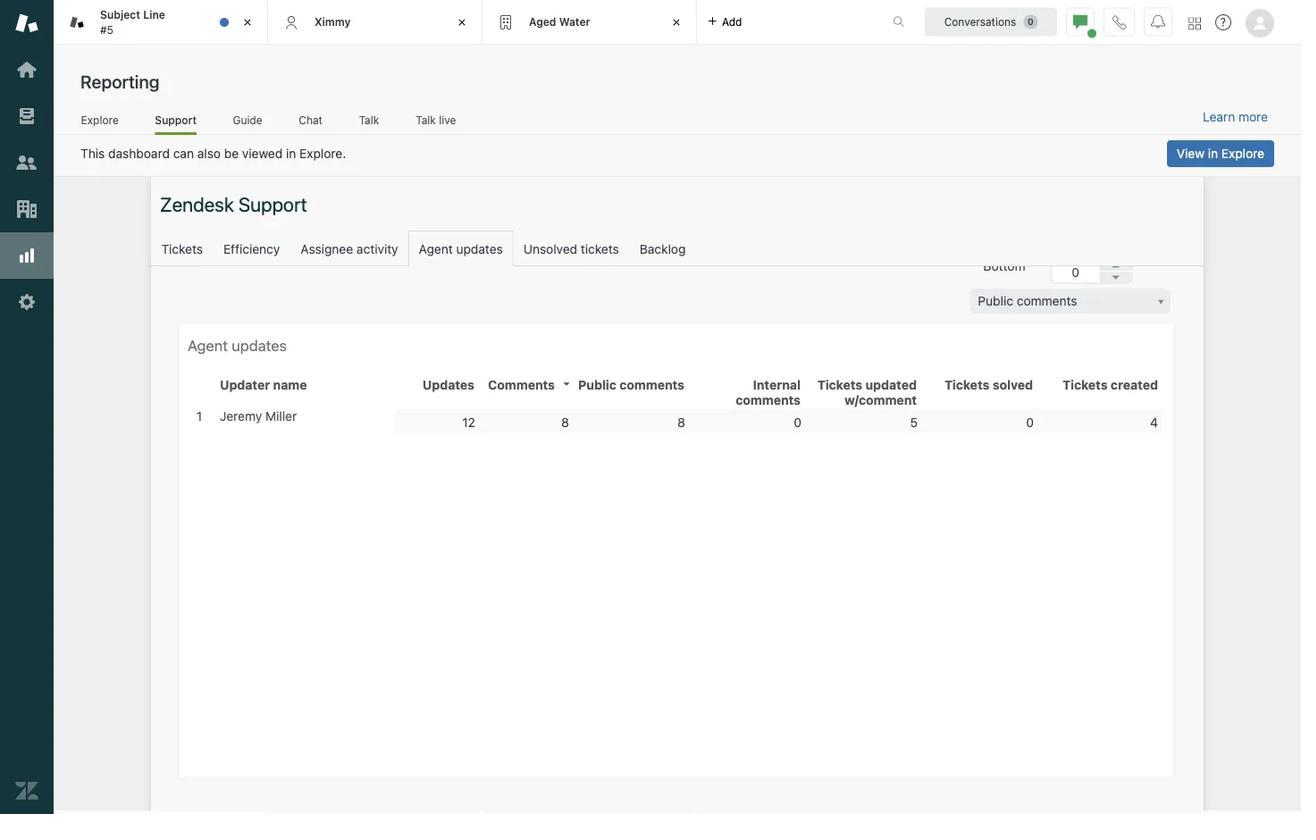 Task type: locate. For each thing, give the bounding box(es) containing it.
zendesk support image
[[15, 12, 38, 35]]

in
[[1208, 146, 1218, 161], [286, 146, 296, 161]]

view in explore
[[1177, 146, 1265, 161]]

talk
[[359, 114, 379, 126], [416, 114, 436, 126]]

this
[[80, 146, 105, 161]]

explore down learn more link at top
[[1222, 146, 1265, 161]]

zendesk products image
[[1189, 17, 1201, 30]]

tab
[[54, 0, 268, 45]]

ximmy tab
[[268, 0, 483, 45]]

get help image
[[1215, 14, 1232, 30]]

talk right chat
[[359, 114, 379, 126]]

also
[[197, 146, 221, 161]]

1 horizontal spatial explore
[[1222, 146, 1265, 161]]

in right viewed
[[286, 146, 296, 161]]

conversations button
[[925, 8, 1057, 36]]

in right view
[[1208, 146, 1218, 161]]

main element
[[0, 0, 54, 814]]

0 vertical spatial explore
[[81, 114, 119, 126]]

close image left ximmy
[[239, 13, 256, 31]]

admin image
[[15, 290, 38, 314]]

add button
[[697, 0, 753, 44]]

guide
[[233, 114, 262, 126]]

aged water
[[529, 15, 590, 28]]

live
[[439, 114, 456, 126]]

0 horizontal spatial in
[[286, 146, 296, 161]]

in inside 'button'
[[1208, 146, 1218, 161]]

views image
[[15, 105, 38, 128]]

talk live link
[[415, 113, 457, 132]]

button displays agent's chat status as online. image
[[1073, 15, 1088, 29]]

1 horizontal spatial in
[[1208, 146, 1218, 161]]

1 talk from the left
[[359, 114, 379, 126]]

0 horizontal spatial close image
[[239, 13, 256, 31]]

0 horizontal spatial talk
[[359, 114, 379, 126]]

2 talk from the left
[[416, 114, 436, 126]]

explore up "this"
[[81, 114, 119, 126]]

customers image
[[15, 151, 38, 174]]

support
[[155, 114, 197, 126]]

explore
[[81, 114, 119, 126], [1222, 146, 1265, 161]]

learn
[[1203, 109, 1235, 124]]

1 horizontal spatial close image
[[668, 13, 685, 31]]

0 horizontal spatial explore
[[81, 114, 119, 126]]

1 in from the left
[[1208, 146, 1218, 161]]

talk for talk
[[359, 114, 379, 126]]

dashboard
[[108, 146, 170, 161]]

1 horizontal spatial talk
[[416, 114, 436, 126]]

1 vertical spatial explore
[[1222, 146, 1265, 161]]

subject line #5
[[100, 9, 165, 36]]

can
[[173, 146, 194, 161]]

view in explore button
[[1167, 140, 1274, 167]]

this dashboard can also be viewed in explore.
[[80, 146, 346, 161]]

2 in from the left
[[286, 146, 296, 161]]

view
[[1177, 146, 1205, 161]]

2 close image from the left
[[668, 13, 685, 31]]

talk left live in the left of the page
[[416, 114, 436, 126]]

close image
[[239, 13, 256, 31], [668, 13, 685, 31]]

tab containing subject line
[[54, 0, 268, 45]]

explore link
[[80, 113, 119, 132]]

organizations image
[[15, 198, 38, 221]]

close image left add popup button
[[668, 13, 685, 31]]

ximmy
[[315, 15, 351, 28]]

conversations
[[944, 16, 1016, 28]]



Task type: vqa. For each thing, say whether or not it's contained in the screenshot.
This dashboard can also be viewed in Explore.
yes



Task type: describe. For each thing, give the bounding box(es) containing it.
viewed
[[242, 146, 283, 161]]

talk for talk live
[[416, 114, 436, 126]]

more
[[1239, 109, 1268, 124]]

chat link
[[298, 113, 323, 132]]

reporting
[[80, 71, 159, 92]]

support link
[[155, 113, 197, 135]]

aged water tab
[[483, 0, 697, 45]]

#5
[[100, 23, 113, 36]]

close image
[[453, 13, 471, 31]]

learn more link
[[1203, 109, 1268, 125]]

add
[[722, 16, 742, 28]]

guide link
[[232, 113, 263, 132]]

explore inside view in explore 'button'
[[1222, 146, 1265, 161]]

close image inside aged water tab
[[668, 13, 685, 31]]

subject
[[100, 9, 140, 21]]

notifications image
[[1151, 15, 1165, 29]]

reporting image
[[15, 244, 38, 267]]

get started image
[[15, 58, 38, 81]]

zendesk image
[[15, 779, 38, 803]]

talk link
[[359, 113, 379, 132]]

learn more
[[1203, 109, 1268, 124]]

chat
[[299, 114, 323, 126]]

aged
[[529, 15, 556, 28]]

1 close image from the left
[[239, 13, 256, 31]]

line
[[143, 9, 165, 21]]

water
[[559, 15, 590, 28]]

explore.
[[300, 146, 346, 161]]

tabs tab list
[[54, 0, 874, 45]]

talk live
[[416, 114, 456, 126]]

be
[[224, 146, 239, 161]]



